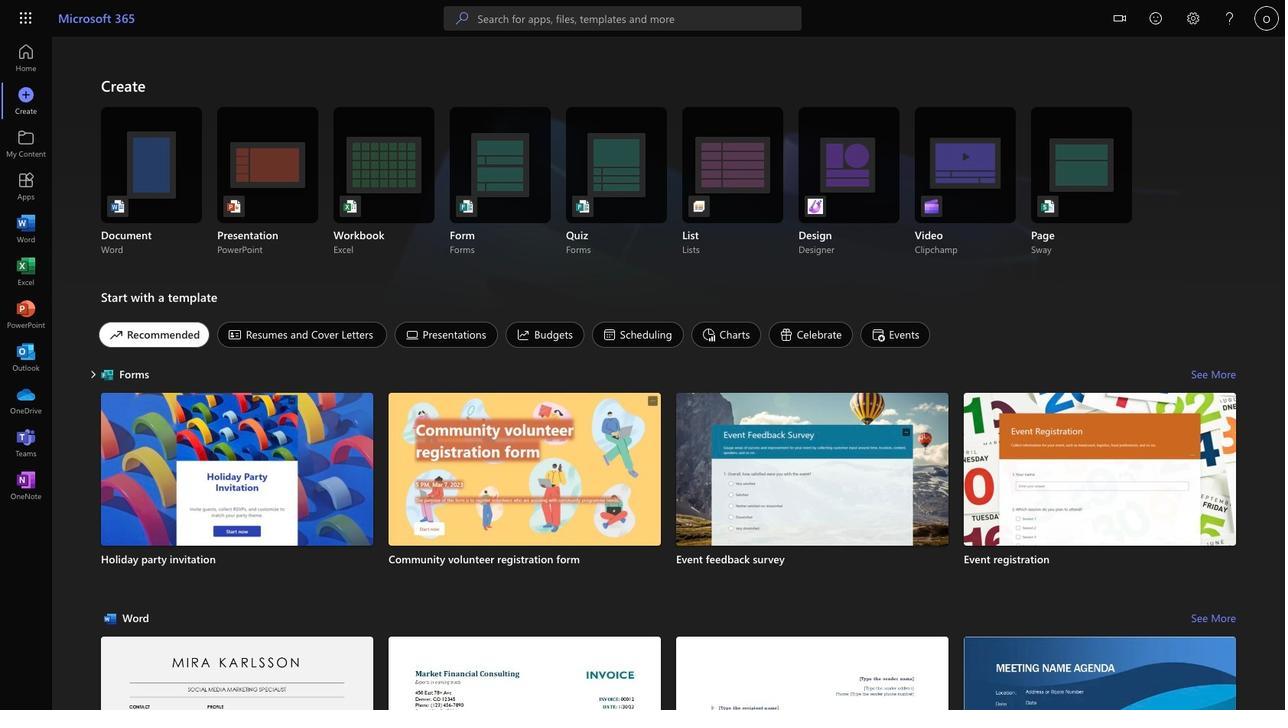 Task type: locate. For each thing, give the bounding box(es) containing it.
holiday party invitation link element
[[101, 553, 373, 568]]

event feedback survey image
[[676, 393, 949, 549]]

social media marketing resume image
[[101, 637, 373, 711]]

application
[[0, 37, 1285, 711]]

3 tab from the left
[[391, 322, 502, 348]]

None search field
[[444, 6, 802, 31]]

7 tab from the left
[[765, 322, 857, 348]]

community volunteer registration form list item
[[389, 393, 661, 595]]

4 tab from the left
[[502, 322, 588, 348]]

event registration image
[[964, 393, 1236, 549]]

outlook image
[[18, 350, 34, 366]]

lists list image
[[692, 199, 707, 214]]

5 tab from the left
[[588, 322, 688, 348]]

1 vertical spatial list
[[101, 637, 1236, 711]]

scheduling element
[[592, 322, 684, 348]]

tab list
[[95, 318, 1236, 352]]

list
[[101, 393, 1236, 601], [101, 637, 1236, 711]]

designer design image
[[808, 199, 823, 214]]

banner
[[0, 0, 1285, 40]]

event registration link element
[[964, 553, 1236, 568]]

event feedback survey link element
[[676, 553, 949, 568]]

create image
[[18, 93, 34, 109]]

designer design image
[[808, 199, 823, 214]]

powerpoint presentation image
[[226, 199, 242, 214]]

forms survey image
[[459, 199, 474, 214]]

1 tab from the left
[[95, 322, 214, 348]]

events element
[[861, 322, 930, 348]]

tab
[[95, 322, 214, 348], [214, 322, 391, 348], [391, 322, 502, 348], [502, 322, 588, 348], [588, 322, 688, 348], [688, 322, 765, 348], [765, 322, 857, 348], [857, 322, 934, 348]]

services invoice with hours and rate image
[[389, 637, 661, 711]]

0 vertical spatial list
[[101, 393, 1236, 601]]

word document image
[[110, 199, 125, 214]]

navigation
[[0, 37, 52, 508]]

event feedback survey list item
[[676, 393, 949, 595]]



Task type: vqa. For each thing, say whether or not it's contained in the screenshot.
Features: to the right
no



Task type: describe. For each thing, give the bounding box(es) containing it.
onedrive image
[[18, 393, 34, 409]]

resumes and cover letters element
[[218, 322, 387, 348]]

charts element
[[691, 322, 761, 348]]

home image
[[18, 50, 34, 66]]

clipchamp video image
[[924, 199, 939, 214]]

excel image
[[18, 265, 34, 280]]

blue curve meeting agenda image
[[964, 637, 1236, 711]]

2 list from the top
[[101, 637, 1236, 711]]

my content image
[[18, 136, 34, 151]]

community volunteer registration form link element
[[389, 553, 661, 568]]

Search box. Suggestions appear as you type. search field
[[478, 6, 802, 31]]

powerpoint image
[[18, 308, 34, 323]]

1 list from the top
[[101, 393, 1236, 601]]

budgets element
[[506, 322, 584, 348]]

holiday party invitation list item
[[101, 393, 373, 595]]

event registration list item
[[964, 393, 1236, 595]]

teams image
[[18, 436, 34, 451]]

letter (origin theme) image
[[676, 637, 949, 711]]

word image
[[18, 222, 34, 237]]

account manager for orlandogary85@gmail.com image
[[1255, 6, 1279, 31]]

community volunteer registration form image
[[389, 393, 661, 549]]

presentations element
[[394, 322, 498, 348]]

8 tab from the left
[[857, 322, 934, 348]]

apps image
[[18, 179, 34, 194]]

new quiz image
[[575, 199, 591, 214]]

sway page image
[[1040, 199, 1056, 214]]

celebrate element
[[769, 322, 853, 348]]

holiday party invitation image
[[101, 393, 373, 549]]

recommended element
[[99, 322, 210, 348]]

6 tab from the left
[[688, 322, 765, 348]]

2 tab from the left
[[214, 322, 391, 348]]

excel workbook image
[[343, 199, 358, 214]]

onenote image
[[18, 479, 34, 494]]



